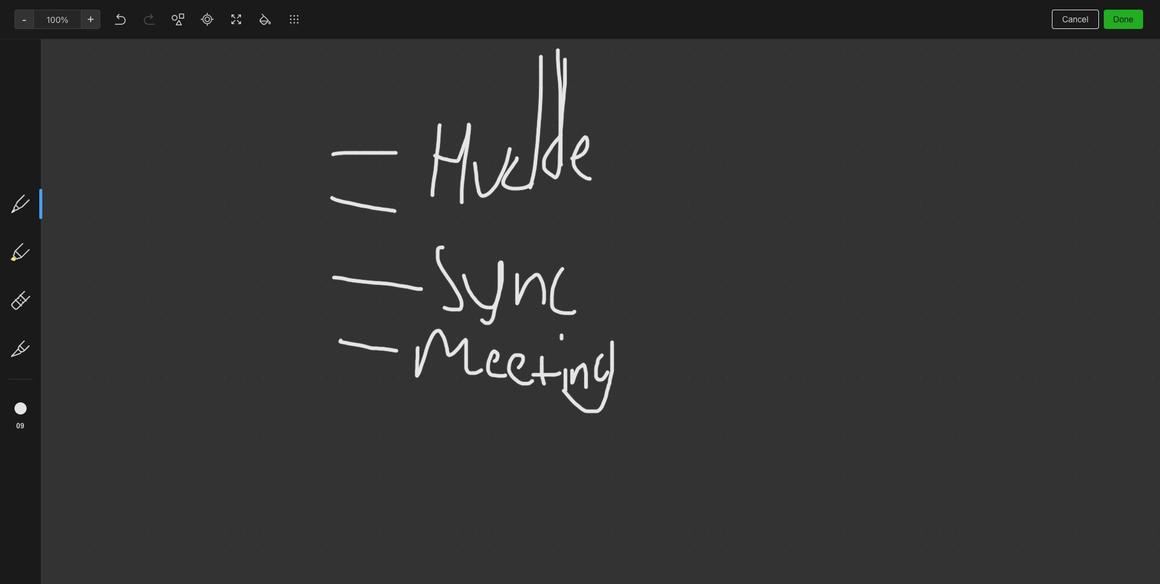 Task type: locate. For each thing, give the bounding box(es) containing it.
replace left all in the top of the page
[[976, 224, 1007, 234]]

1 horizontal spatial replace
[[976, 224, 1007, 234]]

edited
[[29, 37, 53, 47]]

add tag image
[[96, 566, 111, 580]]

find
[[911, 80, 927, 90]]

first
[[52, 9, 68, 19]]

only you
[[1045, 9, 1077, 19]]

2023
[[99, 37, 119, 47]]

0 horizontal spatial replace
[[921, 224, 952, 234]]

share button
[[1087, 5, 1131, 24]]

replace
[[921, 224, 952, 234], [976, 224, 1007, 234]]

2 replace from the left
[[976, 224, 1007, 234]]

on
[[55, 37, 65, 47]]

replace down the 'match' at the right top of the page
[[921, 224, 952, 234]]

no results
[[1096, 102, 1132, 112]]

1 replace from the left
[[921, 224, 952, 234]]

dec
[[67, 37, 83, 47]]

last edited on dec 15, 2023
[[10, 37, 119, 47]]

match case
[[925, 182, 970, 193]]

in
[[929, 80, 935, 90]]

note window element
[[0, 0, 1160, 585]]

replace all
[[976, 224, 1018, 234]]

case
[[952, 182, 970, 193]]

close image
[[1125, 71, 1137, 83]]

replace inside replace button
[[921, 224, 952, 234]]

replace inside replace all button
[[976, 224, 1007, 234]]



Task type: vqa. For each thing, say whether or not it's contained in the screenshot.
2nd "Replace" from the right
yes



Task type: describe. For each thing, give the bounding box(es) containing it.
share
[[1097, 9, 1121, 19]]

Note Editor text field
[[0, 0, 1160, 585]]

Match case checkbox
[[911, 183, 921, 192]]

first notebook button
[[37, 6, 110, 23]]

15,
[[85, 37, 96, 47]]

no
[[1096, 102, 1106, 112]]

all
[[1085, 568, 1094, 578]]

replace all button
[[967, 219, 1028, 240]]

saved
[[1129, 568, 1150, 578]]

all changes saved
[[1085, 568, 1150, 578]]

changes
[[1096, 568, 1127, 578]]

match
[[925, 182, 949, 193]]

you
[[1064, 9, 1077, 19]]

results
[[1108, 102, 1132, 112]]

notebook
[[70, 9, 106, 19]]

find in note
[[911, 80, 954, 90]]

replace for replace
[[921, 224, 952, 234]]

note
[[938, 80, 954, 90]]

replace for replace all
[[976, 224, 1007, 234]]

all
[[1010, 224, 1018, 234]]

collapse note image
[[8, 7, 23, 22]]

first notebook
[[52, 9, 106, 19]]

replace button
[[911, 219, 962, 240]]

last
[[10, 37, 26, 47]]

only
[[1045, 9, 1062, 19]]



